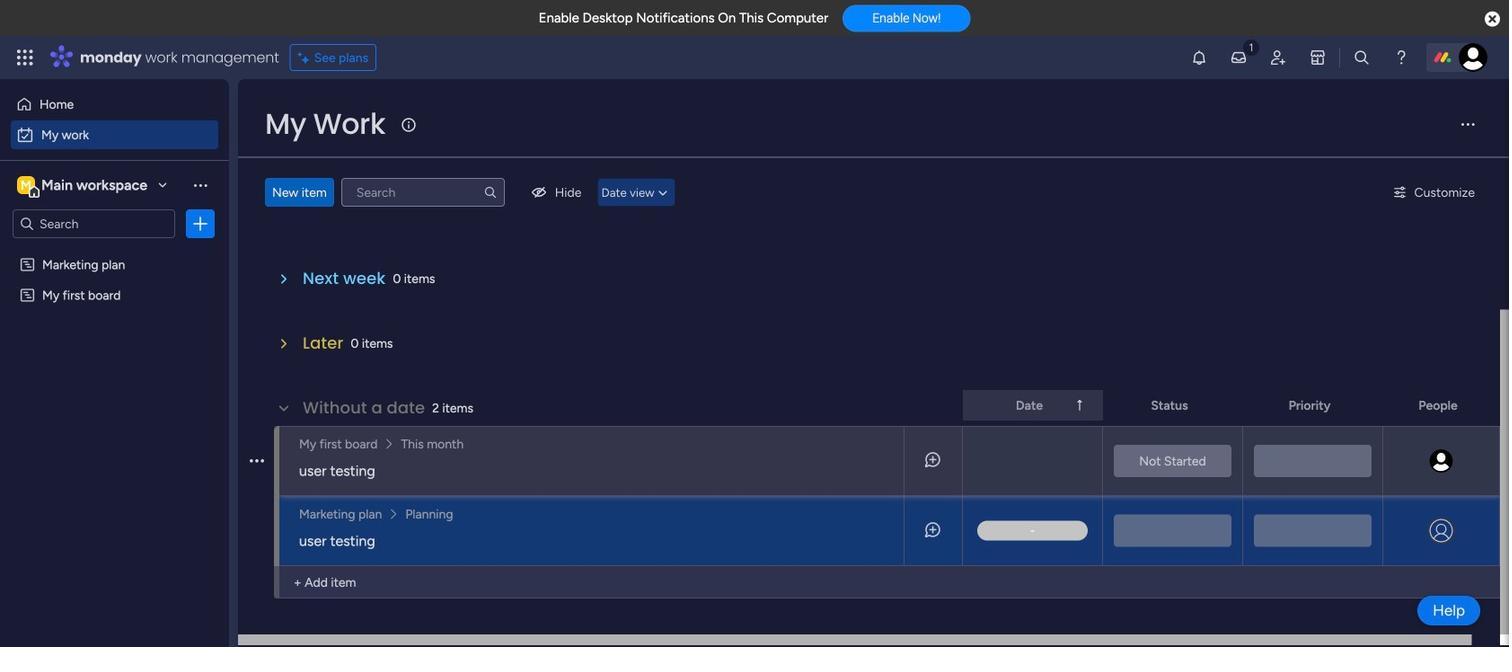 Task type: vqa. For each thing, say whether or not it's contained in the screenshot.
column header
yes



Task type: describe. For each thing, give the bounding box(es) containing it.
1 horizontal spatial john smith image
[[1460, 43, 1488, 72]]

workspace image
[[17, 175, 35, 195]]

search image
[[483, 185, 498, 200]]

2 vertical spatial option
[[0, 249, 229, 252]]

workspace options image
[[191, 176, 209, 194]]

workspace selection element
[[17, 174, 150, 198]]

0 vertical spatial option
[[11, 90, 218, 119]]

invite members image
[[1270, 49, 1288, 67]]

1 vertical spatial options image
[[250, 419, 264, 502]]

Filter dashboard by text search field
[[341, 178, 505, 207]]

see plans image
[[298, 47, 314, 68]]

update feed image
[[1230, 49, 1248, 67]]

0 horizontal spatial options image
[[191, 215, 209, 233]]

1 vertical spatial john smith image
[[1429, 448, 1456, 475]]

dapulse close image
[[1486, 10, 1501, 29]]

monday marketplace image
[[1310, 49, 1328, 67]]



Task type: locate. For each thing, give the bounding box(es) containing it.
0 horizontal spatial john smith image
[[1429, 448, 1456, 475]]

john smith image
[[1460, 43, 1488, 72], [1429, 448, 1456, 475]]

notifications image
[[1191, 49, 1209, 67]]

search everything image
[[1354, 49, 1372, 67]]

1 image
[[1244, 37, 1260, 57]]

help image
[[1393, 49, 1411, 67]]

0 vertical spatial options image
[[191, 215, 209, 233]]

options image
[[191, 215, 209, 233], [250, 419, 264, 502]]

option
[[11, 90, 218, 119], [11, 120, 218, 149], [0, 249, 229, 252]]

menu image
[[1460, 115, 1478, 133]]

select product image
[[16, 49, 34, 67]]

sort image
[[1073, 398, 1087, 413]]

list box
[[0, 246, 229, 553]]

Search in workspace field
[[38, 213, 150, 234]]

None search field
[[341, 178, 505, 207]]

1 horizontal spatial options image
[[250, 419, 264, 502]]

column header
[[964, 390, 1104, 421]]

0 vertical spatial john smith image
[[1460, 43, 1488, 72]]

1 vertical spatial option
[[11, 120, 218, 149]]



